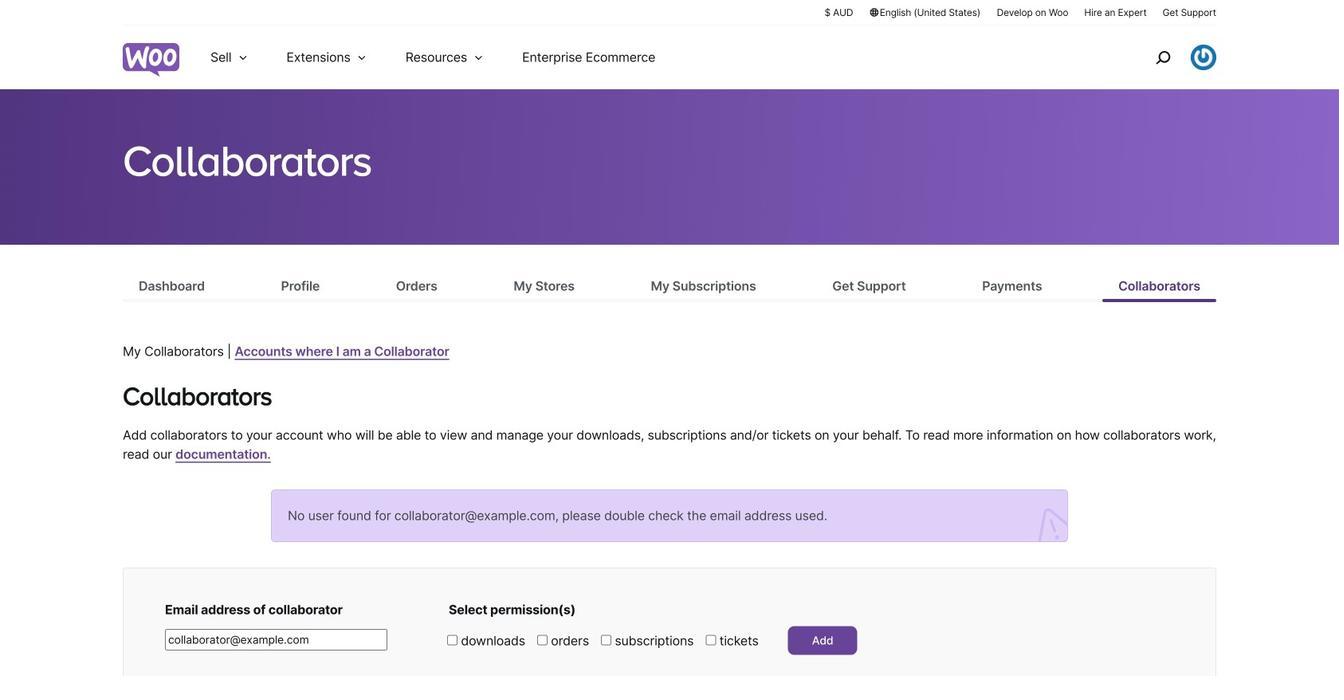 Task type: locate. For each thing, give the bounding box(es) containing it.
search image
[[1150, 45, 1176, 70]]

None checkbox
[[447, 635, 458, 645], [537, 635, 548, 645], [601, 635, 611, 645], [706, 635, 716, 645], [447, 635, 458, 645], [537, 635, 548, 645], [601, 635, 611, 645], [706, 635, 716, 645]]

open account menu image
[[1191, 45, 1217, 70]]

service navigation menu element
[[1122, 31, 1217, 83]]



Task type: vqa. For each thing, say whether or not it's contained in the screenshot.
checkbox
yes



